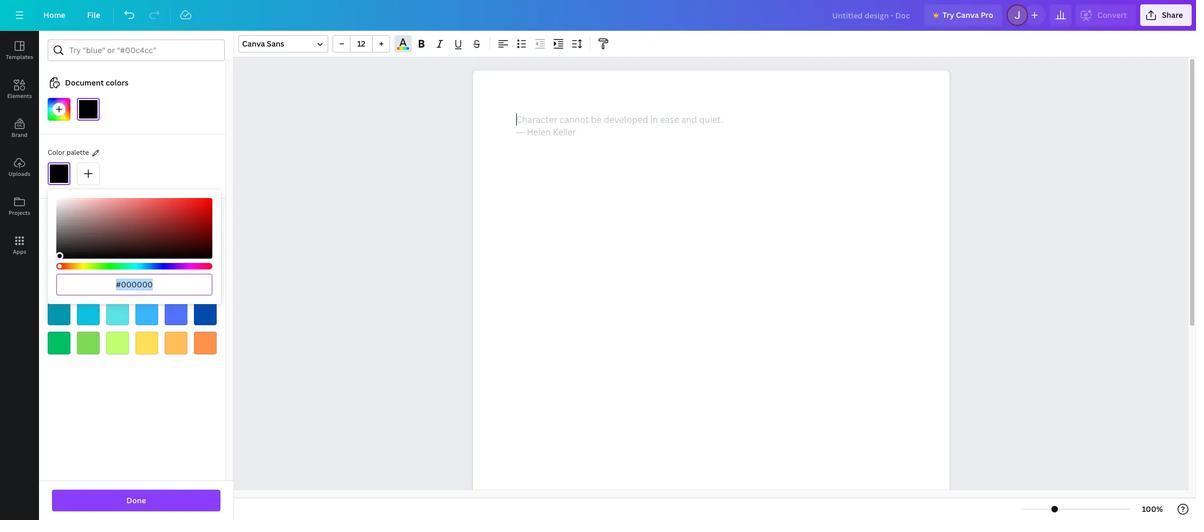 Task type: vqa. For each thing, say whether or not it's contained in the screenshot.
TIMER
no



Task type: locate. For each thing, give the bounding box(es) containing it.
dark gray #545454 image
[[77, 244, 100, 267], [77, 244, 100, 267]]

file
[[87, 10, 100, 20]]

turquoise blue #5ce1e6 image
[[106, 303, 129, 326], [106, 303, 129, 326]]

home link
[[35, 4, 74, 26]]

sans
[[267, 38, 284, 49]]

cobalt blue #004aad image
[[194, 303, 217, 326], [194, 303, 217, 326]]

– – number field
[[354, 38, 369, 49]]

canva
[[957, 10, 979, 20], [242, 38, 265, 49]]

magenta #cb6ce6 image
[[136, 274, 158, 296], [136, 274, 158, 296]]

add a new color image left #000000 image
[[48, 98, 70, 121]]

color range image
[[397, 47, 409, 50]]

peach #ffbd59 image
[[165, 332, 188, 355], [165, 332, 188, 355]]

templates
[[6, 53, 33, 61]]

colors right default
[[94, 209, 117, 219]]

0 vertical spatial canva
[[957, 10, 979, 20]]

light blue #38b6ff image
[[136, 303, 158, 326], [136, 303, 158, 326]]

convert
[[1098, 10, 1128, 20]]

100%
[[1143, 505, 1164, 515]]

lime #c1ff72 image
[[106, 332, 129, 355]]

file button
[[78, 4, 109, 26]]

1 horizontal spatial add a new color image
[[77, 163, 100, 185]]

grass green #7ed957 image
[[77, 332, 100, 355]]

1 vertical spatial add a new color image
[[77, 163, 100, 185]]

royal blue #5271ff image
[[165, 303, 188, 326], [165, 303, 188, 326]]

black #000000 image
[[48, 244, 70, 267]]

main menu bar
[[0, 0, 1197, 31]]

0 horizontal spatial canva
[[242, 38, 265, 49]]

1 vertical spatial canva
[[242, 38, 265, 49]]

done
[[126, 496, 146, 506]]

colors right solid
[[65, 230, 85, 239]]

green #00bf63 image
[[48, 332, 70, 355], [48, 332, 70, 355]]

None text field
[[473, 70, 950, 521]]

violet #5e17eb image
[[194, 274, 217, 296], [194, 274, 217, 296]]

group
[[333, 35, 390, 53]]

1 horizontal spatial canva
[[957, 10, 979, 20]]

lime #c1ff72 image
[[106, 332, 129, 355]]

pink #ff66c4 image
[[106, 274, 129, 296], [106, 274, 129, 296]]

purple #8c52ff image
[[165, 274, 188, 296], [165, 274, 188, 296]]

orange #ff914d image
[[194, 332, 217, 355], [194, 332, 217, 355]]

white #ffffff image
[[194, 244, 217, 267], [194, 244, 217, 267]]

add a new color image
[[48, 98, 70, 121], [77, 163, 100, 185]]

elements
[[7, 92, 32, 100]]

canva right try
[[957, 10, 979, 20]]

gray #737373 image
[[106, 244, 129, 267]]

canva sans button
[[238, 35, 328, 53]]

0 vertical spatial add a new color image
[[48, 98, 70, 121]]

home
[[43, 10, 65, 20]]

yellow #ffde59 image
[[136, 332, 158, 355]]

0 horizontal spatial add a new color image
[[48, 98, 70, 121]]

0 vertical spatial colors
[[106, 78, 129, 88]]

color palette button
[[48, 147, 89, 159]]

add a new color image down palette at the top
[[77, 163, 100, 185]]

gray #a6a6a6 image
[[136, 244, 158, 267]]

solid
[[48, 230, 64, 239]]

coral red #ff5757 image
[[77, 274, 100, 296]]

default
[[65, 209, 93, 219]]

aqua blue #0cc0df image
[[77, 303, 100, 326], [77, 303, 100, 326]]

canva left sans
[[242, 38, 265, 49]]

grass green #7ed957 image
[[77, 332, 100, 355]]

2 vertical spatial colors
[[65, 230, 85, 239]]

#000000 image
[[77, 98, 100, 121], [48, 163, 70, 185], [48, 163, 70, 185]]

colors right document
[[106, 78, 129, 88]]

light gray #d9d9d9 image
[[165, 244, 188, 267]]

try canva pro
[[943, 10, 994, 20]]

#000000 image
[[77, 98, 100, 121]]

colors
[[106, 78, 129, 88], [94, 209, 117, 219], [65, 230, 85, 239]]

1 vertical spatial colors
[[94, 209, 117, 219]]

Design title text field
[[824, 4, 920, 26]]

apps button
[[0, 226, 39, 265]]

canva inside button
[[957, 10, 979, 20]]

uploads button
[[0, 148, 39, 187]]

bright red #ff3131 image
[[48, 274, 70, 296]]



Task type: describe. For each thing, give the bounding box(es) containing it.
elements button
[[0, 70, 39, 109]]

gray #737373 image
[[106, 244, 129, 267]]

color
[[48, 148, 65, 157]]

default colors
[[65, 209, 117, 219]]

color palette
[[48, 148, 89, 157]]

palette
[[66, 148, 89, 157]]

projects
[[9, 209, 30, 217]]

brand
[[12, 131, 27, 139]]

document colors
[[65, 78, 129, 88]]

document
[[65, 78, 104, 88]]

apps
[[13, 248, 26, 256]]

projects button
[[0, 187, 39, 226]]

pro
[[981, 10, 994, 20]]

add a new color image
[[48, 98, 70, 121]]

try
[[943, 10, 955, 20]]

share button
[[1141, 4, 1192, 26]]

bright red #ff3131 image
[[48, 274, 70, 296]]

Try "blue" or "#00c4cc" search field
[[69, 40, 218, 61]]

black #000000 image
[[48, 244, 70, 267]]

canva sans
[[242, 38, 284, 49]]

colors for solid colors
[[65, 230, 85, 239]]

templates button
[[0, 31, 39, 70]]

side panel tab list
[[0, 31, 39, 265]]

solid colors
[[48, 230, 85, 239]]

Hex color code text field
[[63, 275, 205, 295]]

convert button
[[1076, 4, 1137, 26]]

color range image
[[397, 47, 409, 50]]

uploads
[[9, 170, 30, 178]]

canva inside dropdown button
[[242, 38, 265, 49]]

yellow #ffde59 image
[[136, 332, 158, 355]]

share
[[1163, 10, 1184, 20]]

done button
[[52, 491, 221, 512]]

gray #a6a6a6 image
[[136, 244, 158, 267]]

dark turquoise #0097b2 image
[[48, 303, 70, 326]]

try canva pro button
[[925, 4, 1003, 26]]

brand button
[[0, 109, 39, 148]]

colors for default colors
[[94, 209, 117, 219]]

dark turquoise #0097b2 image
[[48, 303, 70, 326]]

coral red #ff5757 image
[[77, 274, 100, 296]]

colors for document colors
[[106, 78, 129, 88]]

light gray #d9d9d9 image
[[165, 244, 188, 267]]

100% button
[[1136, 501, 1171, 519]]



